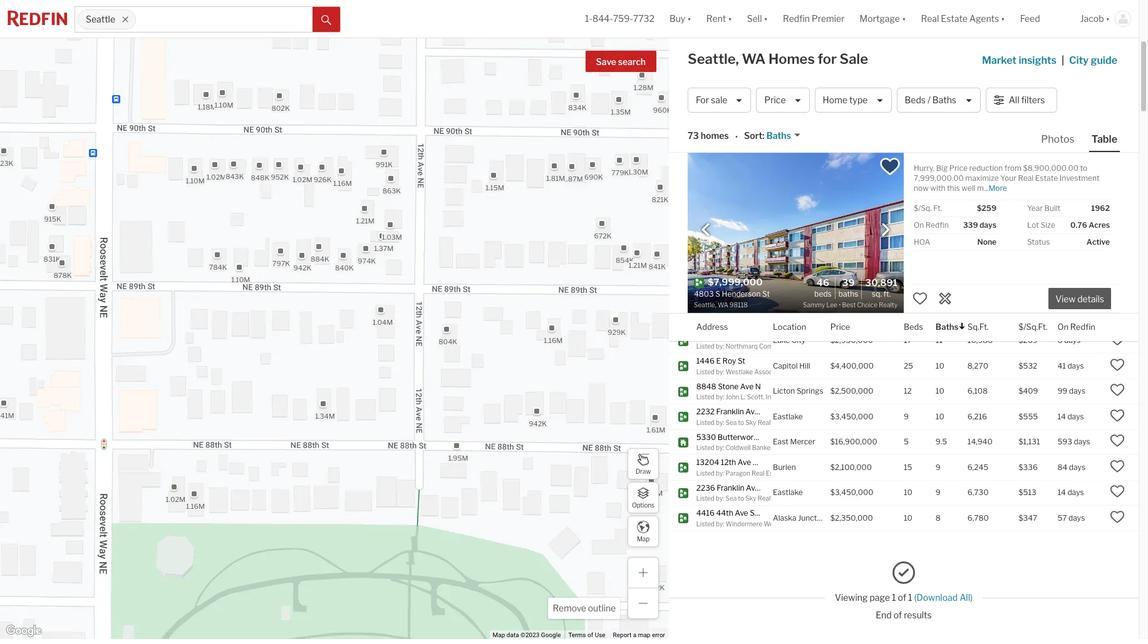 Task type: locate. For each thing, give the bounding box(es) containing it.
beds / baths button
[[897, 88, 981, 113]]

by: inside 2515 thorndyke ave w listed by: lee & associates commercial re
[[716, 241, 725, 249]]

ave down listed by: windermere real estate midtown
[[749, 103, 763, 112]]

st inside 2008 n 78th st listed by: lee & associates commercial re
[[744, 306, 752, 315]]

franklin
[[717, 407, 744, 417], [717, 484, 745, 493]]

2424 e denny way link
[[697, 52, 763, 62]]

4 favorite this home image from the top
[[1111, 332, 1126, 347]]

None search field
[[136, 7, 313, 32]]

licton springs for 8820 stone ave n
[[773, 184, 824, 193]]

1 vertical spatial paragon
[[726, 165, 751, 173]]

listed inside 12333 33rd ave ne listed by: northmarq commercial, llc
[[697, 343, 715, 350]]

1 vertical spatial realty
[[758, 419, 777, 427]]

1 vertical spatial &
[[738, 292, 743, 300]]

16 by: from the top
[[716, 444, 725, 452]]

0 vertical spatial 14 days
[[1058, 412, 1085, 422]]

2 vertical spatial associates
[[745, 317, 777, 325]]

by: inside 1446 e roy st listed by: westlake associates, inc.
[[716, 368, 725, 376]]

0 horizontal spatial 339
[[964, 221, 979, 230]]

by: inside 4416 44th ave sw listed by: windermere west metro
[[716, 521, 725, 528]]

stone right 8820
[[718, 179, 739, 188]]

4 listed from the top
[[697, 140, 715, 147]]

by: for 8848
[[716, 394, 725, 401]]

▾ right rent
[[728, 13, 732, 24]]

1 re from the top
[[815, 241, 823, 249]]

market insights | city guide
[[983, 55, 1118, 66]]

1 horizontal spatial ft.
[[934, 204, 943, 213]]

1 vertical spatial 30,891
[[866, 278, 898, 289]]

44th
[[717, 509, 734, 518]]

▾ for buy ▾
[[688, 13, 692, 24]]

0 horizontal spatial 942k
[[294, 264, 312, 273]]

1 eastlake from the top
[[773, 412, 803, 422]]

listed inside "2236 franklin ave e listed by: sea to sky realty eastlake"
[[697, 495, 715, 503]]

39 down real estate agents ▾
[[936, 32, 946, 41]]

st inside 1446 e roy st listed by: westlake associates, inc.
[[738, 357, 746, 366]]

1 licton from the top
[[773, 184, 796, 193]]

lake up location
[[797, 311, 814, 320]]

1 $3,450,000 from the top
[[831, 412, 874, 422]]

stone for 8848
[[718, 382, 739, 391]]

favorite this home image for $513
[[1111, 485, 1126, 500]]

capitol hill
[[773, 362, 811, 371]]

listed down 12333
[[697, 343, 715, 350]]

map data ©2023 google
[[493, 632, 561, 639]]

paragon down denny
[[726, 64, 751, 71]]

7,999,000.00
[[914, 174, 964, 183]]

& inside 2008 n 78th st listed by: lee & associates commercial re
[[738, 317, 743, 325]]

by: for 2232
[[716, 419, 725, 427]]

3 $2,950,000 from the top
[[831, 336, 874, 346]]

12 by: from the top
[[716, 343, 725, 350]]

n for 4110 whitman ave n wallingford
[[764, 103, 770, 112]]

0 horizontal spatial ft.
[[884, 289, 891, 299]]

0 vertical spatial licton springs
[[773, 184, 824, 193]]

1 horizontal spatial lake
[[797, 311, 814, 320]]

listed inside 2515 thorndyke ave w listed by: lee & associates commercial re
[[697, 241, 715, 249]]

10 for 6,108
[[936, 387, 945, 396]]

n for 1421 2nd st n unit 1-12 listed by: kidder mathews queen anne
[[739, 255, 745, 264]]

re for magnolia
[[815, 241, 823, 249]]

1 vertical spatial map
[[493, 632, 505, 639]]

baths button
[[765, 130, 802, 142], [936, 313, 967, 342]]

0 vertical spatial realty
[[763, 38, 782, 46]]

13 by: from the top
[[716, 368, 725, 376]]

15 by: from the top
[[716, 419, 725, 427]]

0 vertical spatial windermere
[[726, 89, 763, 97]]

339 days down jacob
[[1058, 32, 1091, 41]]

17 up 25
[[904, 336, 912, 346]]

realty for 2236 franklin ave e
[[758, 495, 777, 503]]

of up end of results
[[898, 593, 907, 604]]

by: left best
[[716, 38, 725, 46]]

& down 78th
[[738, 317, 743, 325]]

re inside 9200 densmore ave n listed by: lee & associates commercial re
[[815, 292, 823, 300]]

2 vertical spatial commercial
[[778, 317, 814, 325]]

$259
[[1019, 32, 1038, 41], [978, 204, 997, 213]]

$5,400,000
[[831, 209, 874, 219]]

ave for 2236
[[747, 484, 760, 493]]

8 listed from the top
[[697, 241, 715, 249]]

ave left w
[[756, 230, 769, 239]]

ave inside 1120 14th ave s listed by: paragon real estate advisors
[[732, 154, 746, 163]]

2 vertical spatial re
[[815, 317, 823, 325]]

$4,400,000 down 39 baths
[[831, 311, 874, 320]]

ave inside 8820 stone ave n listed by: windermere r.e. shoreline
[[740, 179, 754, 188]]

$4,400,000 for lake
[[831, 311, 874, 320]]

listed for 2236
[[697, 495, 715, 503]]

1 associates, from the top
[[755, 216, 788, 223]]

3636
[[697, 204, 716, 214]]

re right green lake
[[815, 317, 823, 325]]

favorite this home image for 6 days
[[1111, 332, 1126, 347]]

10 up 9.5
[[936, 412, 945, 422]]

0 vertical spatial $2,950,000
[[831, 158, 874, 168]]

nearby homes that match your criteria
[[683, 6, 817, 15]]

1 associates from the top
[[745, 241, 777, 249]]

8,270
[[968, 362, 989, 371]]

1.07m
[[644, 490, 663, 498]]

3 springs from the top
[[797, 387, 824, 396]]

associates inside 2515 thorndyke ave w listed by: lee & associates commercial re
[[745, 241, 777, 249]]

days for $395
[[1070, 108, 1086, 117]]

▾ right mortgage
[[903, 13, 907, 24]]

1 lee from the top
[[726, 241, 737, 249]]

1-
[[585, 13, 593, 24], [762, 255, 769, 264]]

9 up 8
[[936, 488, 941, 498]]

google image
[[3, 624, 44, 640]]

ave up northmarq
[[739, 331, 753, 341]]

franklin for 2236
[[717, 484, 745, 493]]

favorite this home image for 84 days
[[1111, 459, 1126, 474]]

1 sky from the top
[[746, 419, 757, 427]]

sky for 2232 franklin ave e
[[746, 419, 757, 427]]

real up "2236 franklin ave e listed by: sea to sky realty eastlake"
[[752, 470, 765, 477]]

map
[[637, 536, 650, 543], [493, 632, 505, 639]]

1 up end of results
[[909, 593, 913, 604]]

ave for 8848
[[741, 382, 754, 391]]

st for roy
[[738, 357, 746, 366]]

1
[[892, 593, 897, 604], [909, 593, 913, 604]]

of for use
[[588, 632, 594, 639]]

0 vertical spatial sky
[[746, 419, 757, 427]]

ave for 2232
[[746, 407, 759, 417]]

2 1 from the left
[[909, 593, 913, 604]]

1 vertical spatial inc.
[[790, 368, 800, 376]]

w
[[771, 230, 779, 239]]

ave inside 8848 stone ave n listed by: john l. scott, inc. licton springs
[[741, 382, 754, 391]]

westlake down 1446 e roy st link
[[726, 368, 753, 376]]

1 $4,400,000 from the top
[[831, 311, 874, 320]]

heading
[[694, 277, 796, 310]]

9 down 9.5
[[936, 463, 941, 472]]

0 vertical spatial westlake
[[726, 216, 753, 223]]

13.25
[[936, 184, 956, 193]]

e inside 2232 franklin ave e listed by: sea to sky realty eastlake
[[761, 407, 766, 417]]

licton springs up green lake
[[773, 285, 824, 295]]

2 $4,400,000 from the top
[[831, 362, 874, 371]]

ave inside 2232 franklin ave e listed by: sea to sky realty eastlake
[[746, 407, 759, 417]]

16 listed from the top
[[697, 444, 715, 452]]

1 vertical spatial way
[[762, 128, 778, 138]]

insights
[[1019, 55, 1057, 66]]

30,891 for 30,891 sq. ft.
[[866, 278, 898, 289]]

6 by: from the top
[[716, 191, 725, 198]]

ave for 12333
[[739, 331, 753, 341]]

ave left s
[[732, 154, 746, 163]]

n left 78th
[[718, 306, 724, 315]]

3 & from the top
[[738, 317, 743, 325]]

sw for 4416 44th ave sw
[[750, 509, 763, 518]]

0 vertical spatial eastlake
[[773, 412, 803, 422]]

end of results
[[876, 610, 932, 621]]

beds left 39 baths
[[815, 289, 832, 299]]

0 vertical spatial st
[[730, 255, 737, 264]]

lee inside 9200 densmore ave n listed by: lee & associates commercial re
[[726, 292, 737, 300]]

listed inside 8820 stone ave n listed by: windermere r.e. shoreline
[[697, 191, 715, 198]]

10 down 11
[[936, 362, 945, 371]]

paragon down 13204 12th ave sw link
[[726, 470, 751, 477]]

sea inside "2236 franklin ave e listed by: sea to sky realty eastlake"
[[726, 495, 737, 503]]

n inside 2008 n 78th st listed by: lee & associates commercial re
[[718, 306, 724, 315]]

listed down 1421
[[697, 267, 715, 274]]

n down listed by: windermere real estate midtown
[[764, 103, 770, 112]]

2 vertical spatial inc.
[[766, 394, 776, 401]]

by: down 8820 stone ave n link
[[716, 191, 725, 198]]

to inside "2236 franklin ave e listed by: sea to sky realty eastlake"
[[739, 495, 745, 503]]

46 for 46
[[904, 32, 914, 41]]

ave inside 13204 12th ave sw listed by: paragon real estate advisors
[[738, 458, 752, 468]]

estate inside hurry, big price reduction from $8,900,000.00 to 7,999,000.00  maximize your real estate investment now with this well m...
[[1036, 174, 1059, 183]]

103
[[1058, 285, 1072, 295]]

listed down the 8848
[[697, 394, 715, 401]]

5 by: from the top
[[716, 165, 725, 173]]

5 listed from the top
[[697, 165, 715, 173]]

days for $532
[[1068, 362, 1085, 371]]

match
[[752, 6, 774, 15]]

0 vertical spatial hill
[[809, 158, 820, 168]]

advisors inside 1120 14th ave s listed by: paragon real estate advisors
[[787, 165, 813, 173]]

draw button
[[628, 449, 659, 480]]

2 vertical spatial 17
[[904, 336, 912, 346]]

15 days
[[1058, 158, 1085, 168]]

by: inside 2424 e denny way listed by: paragon real estate advisors
[[716, 64, 725, 71]]

redfin up rainier beach
[[783, 13, 810, 24]]

41 days
[[1058, 362, 1085, 371]]

14 days up 57 days
[[1058, 488, 1085, 498]]

baths button down wallingford
[[765, 130, 802, 142]]

$555
[[1019, 412, 1039, 422]]

14 days for $513
[[1058, 488, 1085, 498]]

baths up 11
[[936, 322, 959, 332]]

3 commercial from the top
[[778, 317, 814, 325]]

6
[[1058, 336, 1063, 346]]

19 listed from the top
[[697, 521, 715, 528]]

listed for 2424
[[697, 64, 715, 71]]

on
[[914, 221, 925, 230], [1058, 322, 1069, 332]]

listed up previous button icon
[[697, 216, 715, 223]]

favorite this home image for $559
[[1111, 205, 1126, 221]]

2 lee from the top
[[726, 292, 737, 300]]

2 ▾ from the left
[[728, 13, 732, 24]]

1446
[[697, 357, 715, 366]]

by: for 3636
[[716, 216, 725, 223]]

by: inside "2236 franklin ave e listed by: sea to sky realty eastlake"
[[716, 495, 725, 503]]

east mercer
[[773, 438, 816, 447]]

westlake inside 3636 dayton ave n listed by: westlake associates, inc.
[[726, 216, 753, 223]]

listed inside 2008 n 78th st listed by: lee & associates commercial re
[[697, 317, 715, 325]]

12
[[904, 82, 912, 92], [769, 255, 777, 264], [936, 285, 944, 295], [904, 311, 912, 320], [936, 311, 944, 320], [904, 387, 912, 396]]

9 listed from the top
[[697, 267, 715, 274]]

1 vertical spatial lee
[[726, 292, 737, 300]]

0 horizontal spatial price
[[765, 95, 786, 106]]

paragon inside 13204 12th ave sw listed by: paragon real estate advisors
[[726, 470, 751, 477]]

0 vertical spatial associates,
[[755, 216, 788, 223]]

2 associates, from the top
[[755, 368, 788, 376]]

st inside 1421 2nd st n unit 1-12 listed by: kidder mathews queen anne
[[730, 255, 737, 264]]

favorite this home image for $1,048
[[1111, 307, 1126, 322]]

associates, for fremont
[[755, 216, 788, 223]]

listed inside 8848 stone ave n listed by: john l. scott, inc. licton springs
[[697, 394, 715, 401]]

listed down 4416 at the bottom of the page
[[697, 521, 715, 528]]

on redfin down 135 days
[[1058, 322, 1096, 332]]

baths button left sq.ft. "button"
[[936, 313, 967, 342]]

5222 -36 delridge way sw link
[[697, 128, 792, 139]]

sw down "2236 franklin ave e listed by: sea to sky realty eastlake"
[[750, 509, 763, 518]]

& for thorndyke
[[738, 241, 743, 249]]

1 commercial from the top
[[778, 241, 814, 249]]

by: inside 12333 33rd ave ne listed by: northmarq commercial, llc
[[716, 343, 725, 350]]

& inside 9200 densmore ave n listed by: lee & associates commercial re
[[738, 292, 743, 300]]

mortgage ▾ button
[[860, 0, 907, 38]]

eastlake inside 2232 franklin ave e listed by: sea to sky realty eastlake
[[773, 412, 803, 422]]

6 ▾ from the left
[[1107, 13, 1111, 24]]

1 sea from the top
[[726, 419, 737, 427]]

ave up "l."
[[741, 382, 754, 391]]

windermere
[[726, 89, 763, 97], [726, 191, 763, 198], [726, 521, 763, 528]]

2 $3,450,000 from the top
[[831, 488, 874, 498]]

details
[[1078, 294, 1105, 305]]

18 by: from the top
[[716, 495, 725, 503]]

lee
[[726, 241, 737, 249], [726, 292, 737, 300], [726, 317, 737, 325]]

ave for 1120
[[732, 154, 746, 163]]

2 sky from the top
[[746, 495, 757, 503]]

franklin inside "2236 franklin ave e listed by: sea to sky realty eastlake"
[[717, 484, 745, 493]]

eastlake inside "2236 franklin ave e listed by: sea to sky realty eastlake"
[[773, 488, 803, 498]]

3 licton from the top
[[773, 387, 796, 396]]

2 vertical spatial to
[[739, 495, 745, 503]]

commercial up green lake
[[778, 292, 814, 300]]

beds inside 'beds / baths' button
[[905, 95, 926, 106]]

listed down 1446
[[697, 368, 715, 376]]

1 vertical spatial 339
[[964, 221, 979, 230]]

1 horizontal spatial 339
[[1058, 32, 1073, 41]]

st up kidder
[[730, 255, 737, 264]]

3 lee from the top
[[726, 317, 737, 325]]

1 vertical spatial price
[[950, 164, 968, 173]]

14 listed from the top
[[697, 394, 715, 401]]

page
[[870, 593, 891, 604]]

2 listed from the top
[[697, 64, 715, 71]]

17 for $4,750,000
[[904, 260, 912, 269]]

of left the use
[[588, 632, 594, 639]]

1 vertical spatial baths button
[[936, 313, 967, 342]]

listed inside 1446 e roy st listed by: westlake associates, inc.
[[697, 368, 715, 376]]

n inside 3636 dayton ave n listed by: westlake associates, inc.
[[760, 204, 766, 214]]

0 vertical spatial advisors
[[787, 64, 813, 71]]

1 vertical spatial 14 days
[[1058, 488, 1085, 498]]

e inside "2236 franklin ave e listed by: sea to sky realty eastlake"
[[762, 484, 766, 493]]

mortgage ▾ button
[[853, 0, 914, 38]]

inc. up "magnolia"
[[790, 216, 800, 223]]

ave for 9200
[[756, 280, 770, 290]]

19 by: from the top
[[716, 521, 725, 528]]

franklin down the john on the right
[[717, 407, 744, 417]]

2 windermere from the top
[[726, 191, 763, 198]]

by: inside 1120 14th ave s listed by: paragon real estate advisors
[[716, 165, 725, 173]]

2 vertical spatial st
[[738, 357, 746, 366]]

baths right /
[[933, 95, 957, 106]]

by: for 1446
[[716, 368, 725, 376]]

n left unit
[[739, 255, 745, 264]]

0 horizontal spatial 46
[[817, 278, 830, 289]]

1 horizontal spatial map
[[637, 536, 650, 543]]

redfin
[[783, 13, 810, 24], [926, 221, 949, 230], [1071, 322, 1096, 332]]

2 vertical spatial of
[[588, 632, 594, 639]]

1962
[[1092, 204, 1111, 213]]

westlake for roy
[[726, 368, 753, 376]]

1 vertical spatial stone
[[718, 382, 739, 391]]

$269
[[1019, 336, 1038, 346]]

1 vertical spatial $3,450,000
[[831, 488, 874, 498]]

realty inside 2232 franklin ave e listed by: sea to sky realty eastlake
[[758, 419, 777, 427]]

to down 2232 franklin ave e link
[[739, 419, 745, 427]]

1 advisors from the top
[[787, 64, 813, 71]]

1 vertical spatial advisors
[[787, 165, 813, 173]]

0 horizontal spatial delridge
[[731, 128, 761, 138]]

1120
[[697, 154, 713, 163]]

windermere down 8820 stone ave n link
[[726, 191, 763, 198]]

commercial inside 2008 n 78th st listed by: lee & associates commercial re
[[778, 317, 814, 325]]

st right 78th
[[744, 306, 752, 315]]

3 advisors from the top
[[787, 470, 813, 477]]

0 vertical spatial 17
[[904, 209, 912, 219]]

•
[[736, 131, 738, 142]]

1 14 days from the top
[[1058, 412, 1085, 422]]

google
[[541, 632, 561, 639]]

favorite this home image for $347
[[1111, 510, 1126, 525]]

days
[[1074, 32, 1091, 41], [1068, 57, 1084, 66], [1070, 108, 1086, 117], [1070, 133, 1086, 143], [1068, 158, 1085, 168], [1070, 209, 1086, 219], [980, 221, 997, 230], [1069, 235, 1086, 244], [1073, 285, 1090, 295], [1073, 311, 1090, 320], [1065, 336, 1081, 346], [1068, 362, 1085, 371], [1070, 387, 1086, 396], [1068, 412, 1085, 422], [1075, 438, 1091, 447], [1070, 463, 1086, 472], [1068, 488, 1085, 498], [1069, 514, 1086, 523]]

4 by: from the top
[[716, 140, 725, 147]]

listed inside 3636 dayton ave n listed by: westlake associates, inc.
[[697, 216, 715, 223]]

3 favorite this home image from the top
[[1111, 282, 1126, 297]]

0 horizontal spatial lake
[[773, 336, 790, 346]]

2 vertical spatial springs
[[797, 387, 824, 396]]

1 vertical spatial 39
[[843, 278, 855, 289]]

map inside button
[[637, 536, 650, 543]]

associates inside 2008 n 78th st listed by: lee & associates commercial re
[[745, 317, 777, 325]]

by: down 2nd
[[716, 267, 725, 274]]

by: down 44th
[[716, 521, 725, 528]]

paragon inside 1120 14th ave s listed by: paragon real estate advisors
[[726, 165, 751, 173]]

▾ right sell
[[764, 13, 768, 24]]

1 vertical spatial licton springs
[[773, 285, 824, 295]]

ave inside 4416 44th ave sw listed by: windermere west metro
[[735, 509, 749, 518]]

1 vertical spatial eastlake
[[773, 488, 803, 498]]

sky for 2236 franklin ave e
[[746, 495, 757, 503]]

to inside 2232 franklin ave e listed by: sea to sky realty eastlake
[[739, 419, 745, 427]]

17 by: from the top
[[716, 470, 725, 477]]

listed down 2232
[[697, 419, 715, 427]]

ave down mathews
[[756, 280, 770, 290]]

2 springs from the top
[[797, 285, 824, 295]]

0 horizontal spatial 30,891
[[866, 278, 898, 289]]

1 vertical spatial 46
[[817, 278, 830, 289]]

0 vertical spatial associates
[[745, 241, 777, 249]]

0 vertical spatial map
[[637, 536, 650, 543]]

11 by: from the top
[[716, 317, 725, 325]]

ave for 4110
[[749, 103, 763, 112]]

3 windermere from the top
[[726, 521, 763, 528]]

30,891
[[968, 32, 993, 41], [866, 278, 898, 289]]

1.34m
[[315, 412, 335, 421]]

ave for 3636
[[745, 204, 758, 214]]

n for 8848 stone ave n listed by: john l. scott, inc. licton springs
[[756, 382, 761, 391]]

2 commercial from the top
[[778, 292, 814, 300]]

re for licton springs
[[815, 292, 823, 300]]

rent ▾ button
[[707, 0, 732, 38]]

1 17 from the top
[[904, 209, 912, 219]]

remove seattle image
[[121, 16, 129, 23]]

lee down 2008 n 78th st link
[[726, 317, 737, 325]]

n inside 9200 densmore ave n listed by: lee & associates commercial re
[[771, 280, 777, 290]]

2 eastlake from the top
[[773, 488, 803, 498]]

1 licton springs from the top
[[773, 184, 824, 193]]

lee inside 2008 n 78th st listed by: lee & associates commercial re
[[726, 317, 737, 325]]

10 by: from the top
[[716, 292, 725, 300]]

0 vertical spatial price
[[765, 95, 786, 106]]

2 horizontal spatial price
[[950, 164, 968, 173]]

commercial up "queen"
[[778, 241, 814, 249]]

2 14 days from the top
[[1058, 488, 1085, 498]]

lee inside 2515 thorndyke ave w listed by: lee & associates commercial re
[[726, 241, 737, 249]]

by: inside '5330 butterworth rd listed by: coldwell banker bain'
[[716, 444, 725, 452]]

12 listed from the top
[[697, 343, 715, 350]]

14 for 6,216
[[1058, 412, 1067, 422]]

9 by: from the top
[[716, 267, 725, 274]]

associates, inside 3636 dayton ave n listed by: westlake associates, inc.
[[755, 216, 788, 223]]

previous button image
[[700, 223, 713, 236]]

n up scott,
[[756, 382, 761, 391]]

windermere up 4110 whitman ave n "link"
[[726, 89, 763, 97]]

2 sea from the top
[[726, 495, 737, 503]]

14 days
[[1058, 412, 1085, 422], [1058, 488, 1085, 498]]

6 days
[[1058, 336, 1081, 346]]

commercial inside 2515 thorndyke ave w listed by: lee & associates commercial re
[[778, 241, 814, 249]]

1 horizontal spatial 30,891
[[968, 32, 993, 41]]

0 horizontal spatial 1.02m
[[166, 496, 186, 505]]

1- left 759-
[[585, 13, 593, 24]]

by: inside 13204 12th ave sw listed by: paragon real estate advisors
[[716, 470, 725, 477]]

5 favorite this home image from the top
[[1111, 383, 1126, 398]]

associates, up w
[[755, 216, 788, 223]]

17 listed from the top
[[697, 470, 715, 477]]

103 days
[[1058, 285, 1090, 295]]

by: for 9200
[[716, 292, 725, 300]]

results
[[905, 610, 932, 621]]

n inside 8848 stone ave n listed by: john l. scott, inc. licton springs
[[756, 382, 761, 391]]

associates inside 9200 densmore ave n listed by: lee & associates commercial re
[[745, 292, 777, 300]]

2515 thorndyke ave w listed by: lee & associates commercial re
[[697, 230, 823, 249]]

0 horizontal spatial 1-
[[585, 13, 593, 24]]

save
[[596, 56, 617, 67]]

$2,950,000 down $4,750,000
[[831, 285, 874, 295]]

by: inside 2232 franklin ave e listed by: sea to sky realty eastlake
[[716, 419, 725, 427]]

57 days
[[1058, 514, 1086, 523]]

30,891 up the sq. on the right top
[[866, 278, 898, 289]]

windermere inside 8820 stone ave n listed by: windermere r.e. shoreline
[[726, 191, 763, 198]]

34 days
[[1058, 209, 1086, 219]]

16
[[904, 184, 913, 193]]

2 vertical spatial advisors
[[787, 470, 813, 477]]

2 westlake from the top
[[726, 368, 753, 376]]

inc. inside 3636 dayton ave n listed by: westlake associates, inc.
[[790, 216, 800, 223]]

1 windermere from the top
[[726, 89, 763, 97]]

rent
[[707, 13, 727, 24]]

associates, up 8848 stone ave n listed by: john l. scott, inc. licton springs
[[755, 368, 788, 376]]

windermere down 4416 44th ave sw link
[[726, 521, 763, 528]]

by: down 2232 franklin ave e link
[[716, 419, 725, 427]]

listed inside 4416 44th ave sw listed by: windermere west metro
[[697, 521, 715, 528]]

listed inside 2232 franklin ave e listed by: sea to sky realty eastlake
[[697, 419, 715, 427]]

westlake down 3636 dayton ave n link
[[726, 216, 753, 223]]

lee down thorndyke
[[726, 241, 737, 249]]

1 ▾ from the left
[[688, 13, 692, 24]]

2 $2,950,000 from the top
[[831, 285, 874, 295]]

15 listed from the top
[[697, 419, 715, 427]]

inc. inside 1446 e roy st listed by: westlake associates, inc.
[[790, 368, 800, 376]]

redfin down 135 days
[[1071, 322, 1096, 332]]

43 days
[[1058, 133, 1086, 143]]

to down 2236 franklin ave e link
[[739, 495, 745, 503]]

$259 down feed
[[1019, 32, 1038, 41]]

0 horizontal spatial 1
[[892, 593, 897, 604]]

5 ▾ from the left
[[1002, 13, 1006, 24]]

stone up the john on the right
[[718, 382, 739, 391]]

estate inside dropdown button
[[942, 13, 968, 24]]

listed inside 9200 densmore ave n listed by: lee & associates commercial re
[[697, 292, 715, 300]]

favorite this home image for $483
[[1111, 231, 1126, 246]]

associates up 2008 n 78th st listed by: lee & associates commercial re
[[745, 292, 777, 300]]

re left 39 baths
[[815, 292, 823, 300]]

commercial inside 9200 densmore ave n listed by: lee & associates commercial re
[[778, 292, 814, 300]]

days for $259
[[1074, 32, 1091, 41]]

by: for 8820
[[716, 191, 725, 198]]

2 vertical spatial &
[[738, 317, 743, 325]]

2 advisors from the top
[[787, 165, 813, 173]]

windermere inside 4416 44th ave sw listed by: windermere west metro
[[726, 521, 763, 528]]

listed for 1120
[[697, 165, 715, 173]]

0 horizontal spatial on
[[914, 221, 925, 230]]

339 down 9,660
[[964, 221, 979, 230]]

to for 10
[[739, 495, 745, 503]]

0 vertical spatial 46
[[904, 32, 914, 41]]

1 paragon from the top
[[726, 64, 751, 71]]

by: down 14th on the top of page
[[716, 165, 725, 173]]

1 horizontal spatial 339 days
[[1058, 32, 1091, 41]]

1 vertical spatial re
[[815, 292, 823, 300]]

commercial
[[778, 241, 814, 249], [778, 292, 814, 300], [778, 317, 814, 325]]

sw inside 5222 -36 delridge way sw listed by: keller williams rlty bellevue
[[780, 128, 792, 138]]

2 vertical spatial $2,950,000
[[831, 336, 874, 346]]

sky inside "2236 franklin ave e listed by: sea to sky realty eastlake"
[[746, 495, 757, 503]]

0 vertical spatial city
[[1070, 55, 1089, 66]]

stone inside 8848 stone ave n listed by: john l. scott, inc. licton springs
[[718, 382, 739, 391]]

favorite this home image for 99 days
[[1111, 383, 1126, 398]]

99 days
[[1058, 387, 1086, 396]]

ave inside 4110 whitman ave n wallingford
[[749, 103, 763, 112]]

878k
[[54, 271, 72, 280]]

to
[[1081, 164, 1088, 173], [739, 419, 745, 427], [739, 495, 745, 503]]

days for $483
[[1069, 235, 1086, 244]]

13 listed from the top
[[697, 368, 715, 376]]

listed down 13204
[[697, 470, 715, 477]]

12 inside 1421 2nd st n unit 1-12 listed by: kidder mathews queen anne
[[769, 255, 777, 264]]

ave
[[749, 103, 763, 112], [732, 154, 746, 163], [740, 179, 754, 188], [745, 204, 758, 214], [756, 230, 769, 239], [756, 280, 770, 290], [739, 331, 753, 341], [741, 382, 754, 391], [746, 407, 759, 417], [738, 458, 752, 468], [747, 484, 760, 493], [735, 509, 749, 518]]

1 vertical spatial st
[[744, 306, 752, 315]]

well
[[962, 184, 976, 193]]

options
[[632, 502, 655, 509]]

by: up whitman
[[716, 89, 725, 97]]

0 vertical spatial 13
[[936, 209, 945, 219]]

favorite this home image
[[1111, 53, 1126, 68], [1111, 205, 1126, 221], [1111, 231, 1126, 246], [913, 291, 928, 306], [1111, 307, 1126, 322], [1111, 358, 1126, 373], [1111, 409, 1126, 424], [1111, 434, 1126, 449], [1111, 485, 1126, 500], [1111, 510, 1126, 525]]

10 listed from the top
[[697, 292, 715, 300]]

$2,950,000 for licton springs
[[831, 285, 874, 295]]

6,424
[[968, 158, 989, 168]]

e left roy
[[717, 357, 721, 366]]

x-out this home image
[[938, 291, 953, 306]]

delridge inside 5222 -36 delridge way sw listed by: keller williams rlty bellevue
[[731, 128, 761, 138]]

1 horizontal spatial 1
[[909, 593, 913, 604]]

n inside 4110 whitman ave n wallingford
[[764, 103, 770, 112]]

▾
[[688, 13, 692, 24], [728, 13, 732, 24], [764, 13, 768, 24], [903, 13, 907, 24], [1002, 13, 1006, 24], [1107, 13, 1111, 24]]

2 re from the top
[[815, 292, 823, 300]]

ave inside 2515 thorndyke ave w listed by: lee & associates commercial re
[[756, 230, 769, 239]]

bellevue
[[783, 140, 809, 147]]

realty inside "2236 franklin ave e listed by: sea to sky realty eastlake"
[[758, 495, 777, 503]]

17 left the $/sq. on the top right of the page
[[904, 209, 912, 219]]

by: down 2236 franklin ave e link
[[716, 495, 725, 503]]

$1,048
[[1019, 311, 1044, 320]]

days for $559
[[1070, 209, 1086, 219]]

3 associates from the top
[[745, 317, 777, 325]]

hurry,
[[914, 164, 935, 173]]

7 listed from the top
[[697, 216, 715, 223]]

listed for 4416
[[697, 521, 715, 528]]

advisors inside 2424 e denny way listed by: paragon real estate advisors
[[787, 64, 813, 71]]

1 westlake from the top
[[726, 216, 753, 223]]

1 $2,950,000 from the top
[[831, 158, 874, 168]]

queen
[[773, 260, 797, 269]]

8 by: from the top
[[716, 241, 725, 249]]

e down scott,
[[761, 407, 766, 417]]

choice
[[741, 38, 761, 46]]

sw down banker
[[753, 458, 766, 468]]

paragon inside 2424 e denny way listed by: paragon real estate advisors
[[726, 64, 751, 71]]

re inside 2515 thorndyke ave w listed by: lee & associates commercial re
[[815, 241, 823, 249]]

1 vertical spatial commercial
[[778, 292, 814, 300]]

3 ▾ from the left
[[764, 13, 768, 24]]

0 vertical spatial 1-
[[585, 13, 593, 24]]

by: down 1446 e roy st link
[[716, 368, 725, 376]]

ave inside 9200 densmore ave n listed by: lee & associates commercial re
[[756, 280, 770, 290]]

2 licton from the top
[[773, 285, 796, 295]]

1 & from the top
[[738, 241, 743, 249]]

westlake inside 1446 e roy st listed by: westlake associates, inc.
[[726, 368, 753, 376]]

bain
[[775, 444, 788, 452]]

1 springs from the top
[[797, 184, 824, 193]]

1 vertical spatial sw
[[753, 458, 766, 468]]

1 horizontal spatial baths button
[[936, 313, 967, 342]]

sky inside 2232 franklin ave e listed by: sea to sky realty eastlake
[[746, 419, 757, 427]]

sw inside 13204 12th ave sw listed by: paragon real estate advisors
[[753, 458, 766, 468]]

2 vertical spatial beds
[[904, 322, 924, 332]]

1 vertical spatial sea
[[726, 495, 737, 503]]

12 up beds / baths
[[904, 82, 912, 92]]

homes
[[710, 6, 734, 15], [701, 131, 729, 141]]

6 favorite this home image from the top
[[1111, 459, 1126, 474]]

802k
[[272, 104, 290, 113]]

eastlake for 2236 franklin ave e
[[773, 488, 803, 498]]

st for 78th
[[744, 306, 752, 315]]

licton up green
[[773, 285, 796, 295]]

listed up 2424
[[697, 38, 715, 46]]

listed for 2232
[[697, 419, 715, 427]]

home
[[823, 95, 848, 106]]

$3,450,000 down $2,500,000
[[831, 412, 874, 422]]

city right |
[[1070, 55, 1089, 66]]

2 licton springs from the top
[[773, 285, 824, 295]]

7 by: from the top
[[716, 216, 725, 223]]

14,940
[[968, 438, 993, 447]]

1 vertical spatial to
[[739, 419, 745, 427]]

real down s
[[752, 165, 765, 173]]

3 17 from the top
[[904, 336, 912, 346]]

of for results
[[894, 610, 903, 621]]

windermere for 44th
[[726, 521, 763, 528]]

2 vertical spatial realty
[[758, 495, 777, 503]]

2 17 from the top
[[904, 260, 912, 269]]

ave inside "2236 franklin ave e listed by: sea to sky realty eastlake"
[[747, 484, 760, 493]]

1 favorite this home image from the top
[[1111, 28, 1126, 43]]

1 vertical spatial 1-
[[762, 255, 769, 264]]

favorite this home image down jacob ▾
[[1111, 28, 1126, 43]]

$16,900,000
[[831, 438, 878, 447]]

by: for 13204
[[716, 470, 725, 477]]

licton
[[773, 184, 796, 193], [773, 285, 796, 295], [773, 387, 796, 396]]

of right end
[[894, 610, 903, 621]]

$2,950,000 for n beacon hill
[[831, 158, 874, 168]]

3 paragon from the top
[[726, 470, 751, 477]]

by: for 2515
[[716, 241, 725, 249]]

6,521
[[968, 184, 988, 193]]

2 vertical spatial sw
[[750, 509, 763, 518]]

11
[[936, 336, 943, 346]]

0 horizontal spatial redfin
[[783, 13, 810, 24]]

6 listed from the top
[[697, 191, 715, 198]]

11 listed from the top
[[697, 317, 715, 325]]

listed inside 13204 12th ave sw listed by: paragon real estate advisors
[[697, 470, 715, 477]]

for
[[818, 51, 837, 67]]

1 vertical spatial of
[[894, 610, 903, 621]]

favorite this home image
[[1111, 28, 1126, 43], [1111, 129, 1126, 144], [1111, 282, 1126, 297], [1111, 332, 1126, 347], [1111, 383, 1126, 398], [1111, 459, 1126, 474]]

0 vertical spatial to
[[1081, 164, 1088, 173]]

homes for nearby
[[710, 6, 734, 15]]

17 down 18
[[904, 260, 912, 269]]

2 13 from the top
[[936, 235, 945, 244]]

ft.
[[934, 204, 943, 213], [884, 289, 891, 299]]

ave for 13204
[[738, 458, 752, 468]]

3 re from the top
[[815, 317, 823, 325]]



Task type: describe. For each thing, give the bounding box(es) containing it.
price inside hurry, big price reduction from $8,900,000.00 to 7,999,000.00  maximize your real estate investment now with this well m...
[[950, 164, 968, 173]]

8
[[936, 514, 941, 523]]

map for map
[[637, 536, 650, 543]]

way inside 5222 -36 delridge way sw listed by: keller williams rlty bellevue
[[762, 128, 778, 138]]

listed for 12333
[[697, 343, 715, 350]]

12 down 25
[[904, 387, 912, 396]]

advisors for beacon
[[787, 165, 813, 173]]

0 vertical spatial ft.
[[934, 204, 943, 213]]

inc. for fremont
[[790, 216, 800, 223]]

westlake for ave
[[726, 216, 753, 223]]

photo of 4803 s henderson st, seattle, wa 98118 image
[[688, 153, 904, 313]]

12 right 20 on the right top
[[936, 285, 944, 295]]

0 vertical spatial redfin
[[783, 13, 810, 24]]

|
[[1062, 55, 1065, 66]]

by: for 2008
[[716, 317, 725, 325]]

1 horizontal spatial 1.02m
[[207, 173, 226, 182]]

1 horizontal spatial delridge
[[773, 133, 803, 143]]

sq.ft. button
[[968, 313, 989, 342]]

6,216
[[968, 412, 988, 422]]

$2,175,000
[[831, 108, 872, 117]]

0 horizontal spatial 1.21m
[[356, 217, 375, 225]]

4110 whitman ave n link
[[697, 103, 770, 113]]

1 vertical spatial beds
[[815, 289, 832, 299]]

1 vertical spatial redfin
[[926, 221, 949, 230]]

1 vertical spatial price button
[[831, 313, 851, 342]]

17 for $2,950,000
[[904, 336, 912, 346]]

1 vertical spatial 1.10m
[[186, 177, 205, 186]]

days for $336
[[1070, 463, 1086, 472]]

/
[[928, 95, 931, 106]]

2 favorite this home image from the top
[[1111, 129, 1126, 144]]

17 for $5,400,000
[[904, 209, 912, 219]]

0 vertical spatial 942k
[[294, 264, 312, 273]]

5222 -36 delridge way sw listed by: keller williams rlty bellevue
[[697, 128, 809, 147]]

3 by: from the top
[[716, 89, 725, 97]]

13 for 9,660
[[936, 209, 945, 219]]

associates for w
[[745, 241, 777, 249]]

2008
[[697, 306, 717, 315]]

map region
[[0, 0, 740, 640]]

advisors inside 13204 12th ave sw listed by: paragon real estate advisors
[[787, 470, 813, 477]]

paragon for 14th
[[726, 165, 751, 173]]

46 beds
[[815, 278, 832, 299]]

n for 8820 stone ave n listed by: windermere r.e. shoreline
[[755, 179, 761, 188]]

buy ▾
[[670, 13, 692, 24]]

real inside hurry, big price reduction from $8,900,000.00 to 7,999,000.00  maximize your real estate investment now with this well m...
[[1019, 174, 1034, 183]]

real inside 1120 14th ave s listed by: paragon real estate advisors
[[752, 165, 765, 173]]

advisors for area
[[787, 64, 813, 71]]

1-844-759-7732 link
[[585, 13, 655, 24]]

criteria
[[793, 6, 817, 15]]

1446 e roy st listed by: westlake associates, inc.
[[697, 357, 800, 376]]

0 vertical spatial baths button
[[765, 130, 802, 142]]

15 up beds / baths
[[936, 82, 945, 92]]

central area
[[773, 57, 818, 66]]

green
[[773, 311, 795, 320]]

$4,400,000 for hill
[[831, 362, 874, 371]]

listed inside '5330 butterworth rd listed by: coldwell banker bain'
[[697, 444, 715, 452]]

listed for 2008
[[697, 317, 715, 325]]

▾ for jacob ▾
[[1107, 13, 1111, 24]]

listed for 2515
[[697, 241, 715, 249]]

13204
[[697, 458, 720, 468]]

days for $513
[[1068, 488, 1085, 498]]

built
[[1045, 204, 1061, 213]]

to inside hurry, big price reduction from $8,900,000.00 to 7,999,000.00  maximize your real estate investment now with this well m...
[[1081, 164, 1088, 173]]

alaska junction $2,350,000
[[773, 514, 874, 523]]

1 vertical spatial hill
[[800, 362, 811, 371]]

sea for 2232
[[726, 419, 737, 427]]

for sale
[[696, 95, 728, 106]]

report a map error
[[613, 632, 666, 639]]

n left beacon
[[773, 158, 779, 168]]

1 vertical spatial 339 days
[[964, 221, 997, 230]]

inc. inside 8848 stone ave n listed by: john l. scott, inc. licton springs
[[766, 394, 776, 401]]

favorite this home image for 339 days
[[1111, 28, 1126, 43]]

$3,450,000 for 9
[[831, 412, 874, 422]]

1421 2nd st n unit 1-12 link
[[697, 255, 777, 265]]

99
[[1058, 387, 1068, 396]]

next button image
[[880, 223, 893, 236]]

favorite button checkbox
[[880, 156, 901, 177]]

13204 12th ave sw link
[[697, 458, 766, 469]]

41
[[1058, 362, 1067, 371]]

by: for 2424
[[716, 64, 725, 71]]

$/sq.ft. button
[[1019, 313, 1048, 342]]

10 down 5
[[904, 488, 913, 498]]

remove outline
[[553, 604, 616, 614]]

listed for 1446
[[697, 368, 715, 376]]

lee for thorndyke
[[726, 241, 737, 249]]

baths right 46 beds
[[839, 289, 859, 299]]

73
[[688, 131, 699, 141]]

midtown
[[799, 89, 825, 97]]

sale
[[840, 51, 869, 67]]

2 vertical spatial 1.10m
[[231, 276, 250, 285]]

listed for 8820
[[697, 191, 715, 198]]

dayton
[[718, 204, 743, 214]]

days for $347
[[1069, 514, 1086, 523]]

1 horizontal spatial 1.21m
[[629, 261, 647, 270]]

springs inside 8848 stone ave n listed by: john l. scott, inc. licton springs
[[797, 387, 824, 396]]

46 for 46 beds
[[817, 278, 830, 289]]

address
[[697, 322, 729, 332]]

by: for 2236
[[716, 495, 725, 503]]

690k
[[585, 173, 603, 182]]

78th
[[726, 306, 742, 315]]

real inside dropdown button
[[922, 13, 940, 24]]

0 horizontal spatial on redfin
[[914, 221, 949, 230]]

1 1 from the left
[[892, 593, 897, 604]]

5330 butterworth rd listed by: coldwell banker bain
[[697, 433, 788, 452]]

submit search image
[[322, 15, 332, 25]]

kidder
[[726, 267, 746, 274]]

1 by: from the top
[[716, 38, 725, 46]]

2232 franklin ave e listed by: sea to sky realty eastlake
[[697, 407, 803, 427]]

days for $1,131
[[1075, 438, 1091, 447]]

e inside 1446 e roy st listed by: westlake associates, inc.
[[717, 357, 721, 366]]

licton for 8820 stone ave n
[[773, 184, 796, 193]]

lee for densmore
[[726, 292, 737, 300]]

9 down beds / baths
[[904, 108, 909, 117]]

central
[[773, 57, 799, 66]]

1.87m
[[564, 175, 583, 184]]

days for $409
[[1070, 387, 1086, 396]]

estate inside 2424 e denny way listed by: paragon real estate advisors
[[766, 64, 785, 71]]

rainier
[[773, 32, 798, 41]]

844-
[[593, 13, 613, 24]]

2 horizontal spatial 1.16m
[[544, 336, 563, 345]]

this
[[948, 184, 961, 193]]

39 for 39 baths
[[843, 278, 855, 289]]

$2,100,000
[[831, 463, 873, 472]]

9 up 5
[[904, 412, 909, 422]]

real inside 2424 e denny way listed by: paragon real estate advisors
[[752, 64, 765, 71]]

1120 14th ave s link
[[697, 154, 762, 164]]

e inside 2424 e denny way listed by: paragon real estate advisors
[[717, 52, 722, 61]]

real inside 13204 12th ave sw listed by: paragon real estate advisors
[[752, 470, 765, 477]]

inc. for capitol hill
[[790, 368, 800, 376]]

by: for 1120
[[716, 165, 725, 173]]

l.
[[741, 394, 746, 401]]

▾ for mortgage ▾
[[903, 13, 907, 24]]

ave for 2515
[[756, 230, 769, 239]]

1 listed from the top
[[697, 38, 715, 46]]

5,500
[[968, 108, 990, 117]]

12 down 20 on the right top
[[904, 311, 912, 320]]

n beacon hill
[[773, 158, 820, 168]]

seattle,
[[688, 51, 739, 67]]

mortgage ▾
[[860, 13, 907, 24]]

13 for 9,420
[[936, 235, 945, 244]]

15 down beds / baths
[[936, 108, 945, 117]]

10,986
[[968, 336, 993, 346]]

84
[[1058, 463, 1068, 472]]

$483
[[1019, 235, 1039, 244]]

big
[[937, 164, 948, 173]]

1 horizontal spatial city
[[1070, 55, 1089, 66]]

2236 franklin ave e listed by: sea to sky realty eastlake
[[697, 484, 803, 503]]

841k
[[649, 263, 666, 272]]

listed inside 5222 -36 delridge way sw listed by: keller williams rlty bellevue
[[697, 140, 715, 147]]

1 vertical spatial $259
[[978, 204, 997, 213]]

1 vertical spatial 942k
[[529, 420, 547, 429]]

feed
[[1021, 13, 1041, 24]]

ft. inside 30,891 sq. ft.
[[884, 289, 891, 299]]

2 horizontal spatial 1.02m
[[293, 175, 313, 184]]

listed inside 1421 2nd st n unit 1-12 listed by: kidder mathews queen anne
[[697, 267, 715, 274]]

$2,950,000 for lake city
[[831, 336, 874, 346]]

1.03m
[[382, 233, 402, 242]]

n for 9200 densmore ave n listed by: lee & associates commercial re
[[771, 280, 777, 290]]

home type button
[[815, 88, 892, 113]]

springs for $2,750,000
[[797, 184, 824, 193]]

days for $459
[[1068, 158, 1085, 168]]

rlty
[[770, 140, 782, 147]]

5330 butterworth rd link
[[697, 433, 773, 443]]

10 left 8
[[904, 514, 913, 523]]

12333 33rd ave ne listed by: northmarq commercial, llc
[[697, 331, 809, 350]]

84 days
[[1058, 463, 1086, 472]]

way inside 2424 e denny way listed by: paragon real estate advisors
[[748, 52, 763, 61]]

1 vertical spatial on redfin
[[1058, 322, 1096, 332]]

listed for 8848
[[697, 394, 715, 401]]

map button
[[628, 516, 659, 548]]

(download all) link
[[915, 593, 973, 604]]

1 horizontal spatial 1.16m
[[333, 179, 352, 188]]

by: for 4416
[[716, 521, 725, 528]]

maximize
[[966, 174, 999, 183]]

estate inside 1120 14th ave s listed by: paragon real estate advisors
[[766, 165, 785, 173]]

0 vertical spatial price button
[[757, 88, 810, 113]]

by: inside 5222 -36 delridge way sw listed by: keller williams rlty bellevue
[[716, 140, 725, 147]]

sw for 13204 12th ave sw
[[753, 458, 766, 468]]

0 vertical spatial of
[[898, 593, 907, 604]]

0 horizontal spatial city
[[792, 336, 806, 346]]

baths inside button
[[933, 95, 957, 106]]

licton inside 8848 stone ave n listed by: john l. scott, inc. licton springs
[[773, 387, 796, 396]]

39 for 39
[[936, 32, 946, 41]]

franklin for 2232
[[717, 407, 744, 417]]

sea for 2236
[[726, 495, 737, 503]]

redfin premier
[[783, 13, 845, 24]]

premier
[[812, 13, 845, 24]]

-
[[717, 128, 720, 138]]

42
[[1058, 235, 1068, 244]]

135
[[1058, 311, 1072, 320]]

home type
[[823, 95, 868, 106]]

feed button
[[1013, 0, 1073, 38]]

listed for 13204
[[697, 470, 715, 477]]

2 vertical spatial price
[[831, 322, 851, 332]]

days for $1,048
[[1073, 311, 1090, 320]]

$3,450,000 for 10
[[831, 488, 874, 498]]

3 listed from the top
[[697, 89, 715, 97]]

springs for $2,950,000
[[797, 285, 824, 295]]

associates for n
[[745, 292, 777, 300]]

$7,999,000
[[831, 32, 874, 41]]

on inside button
[[1058, 322, 1069, 332]]

realty for 2232 franklin ave e
[[758, 419, 777, 427]]

real up 4110 whitman ave n wallingford
[[764, 89, 777, 97]]

0 vertical spatial 1.10m
[[215, 101, 233, 109]]

viewing page 1 of 1 (download all)
[[835, 593, 973, 604]]

0 vertical spatial $259
[[1019, 32, 1038, 41]]

2232 franklin ave e link
[[697, 407, 766, 418]]

2 vertical spatial redfin
[[1071, 322, 1096, 332]]

eastlake for 2232 franklin ave e
[[773, 412, 803, 422]]

0 vertical spatial lake
[[797, 311, 814, 320]]

15 down photos button
[[1058, 158, 1067, 168]]

18
[[904, 235, 913, 244]]

listed by: windermere real estate midtown
[[697, 89, 825, 97]]

9.5
[[936, 438, 948, 447]]

beds / baths
[[905, 95, 957, 106]]

area
[[801, 57, 818, 66]]

15 down 5
[[904, 463, 913, 472]]

▾ for sell ▾
[[764, 13, 768, 24]]

baths right :
[[767, 131, 792, 141]]

days for $555
[[1068, 412, 1085, 422]]

rd
[[763, 433, 773, 442]]

779k
[[612, 169, 629, 177]]

estate inside 13204 12th ave sw listed by: paragon real estate advisors
[[766, 470, 785, 477]]

6,780
[[968, 514, 989, 523]]

listed for 3636
[[697, 216, 715, 223]]

commercial for green lake
[[778, 317, 814, 325]]

alaska
[[773, 514, 797, 523]]

mathews
[[747, 267, 774, 274]]

licton springs for 9200 densmore ave n
[[773, 285, 824, 295]]

active
[[1087, 238, 1111, 247]]

1- inside 1421 2nd st n unit 1-12 listed by: kidder mathews queen anne
[[762, 255, 769, 264]]

by: inside 1421 2nd st n unit 1-12 listed by: kidder mathews queen anne
[[716, 267, 725, 274]]

favorite this home image for $1,131
[[1111, 434, 1126, 449]]

10 for 8,270
[[936, 362, 945, 371]]

beds for beds / baths
[[905, 95, 926, 106]]

2 vertical spatial 1.16m
[[186, 503, 205, 512]]

n for 3636 dayton ave n listed by: westlake associates, inc.
[[760, 204, 766, 214]]

favorite this home image for 103 days
[[1111, 282, 1126, 297]]

licton for 9200 densmore ave n
[[773, 285, 796, 295]]

ave for 4416
[[735, 509, 749, 518]]

associates for st
[[745, 317, 777, 325]]

952k
[[271, 173, 289, 182]]

0 vertical spatial 14
[[904, 158, 913, 168]]

favorite button image
[[880, 156, 901, 177]]

25
[[904, 362, 914, 371]]

homes
[[769, 51, 815, 67]]

12 down x-out this home icon
[[936, 311, 944, 320]]

paragon for e
[[726, 64, 751, 71]]



Task type: vqa. For each thing, say whether or not it's contained in the screenshot.
bottom Redfin
yes



